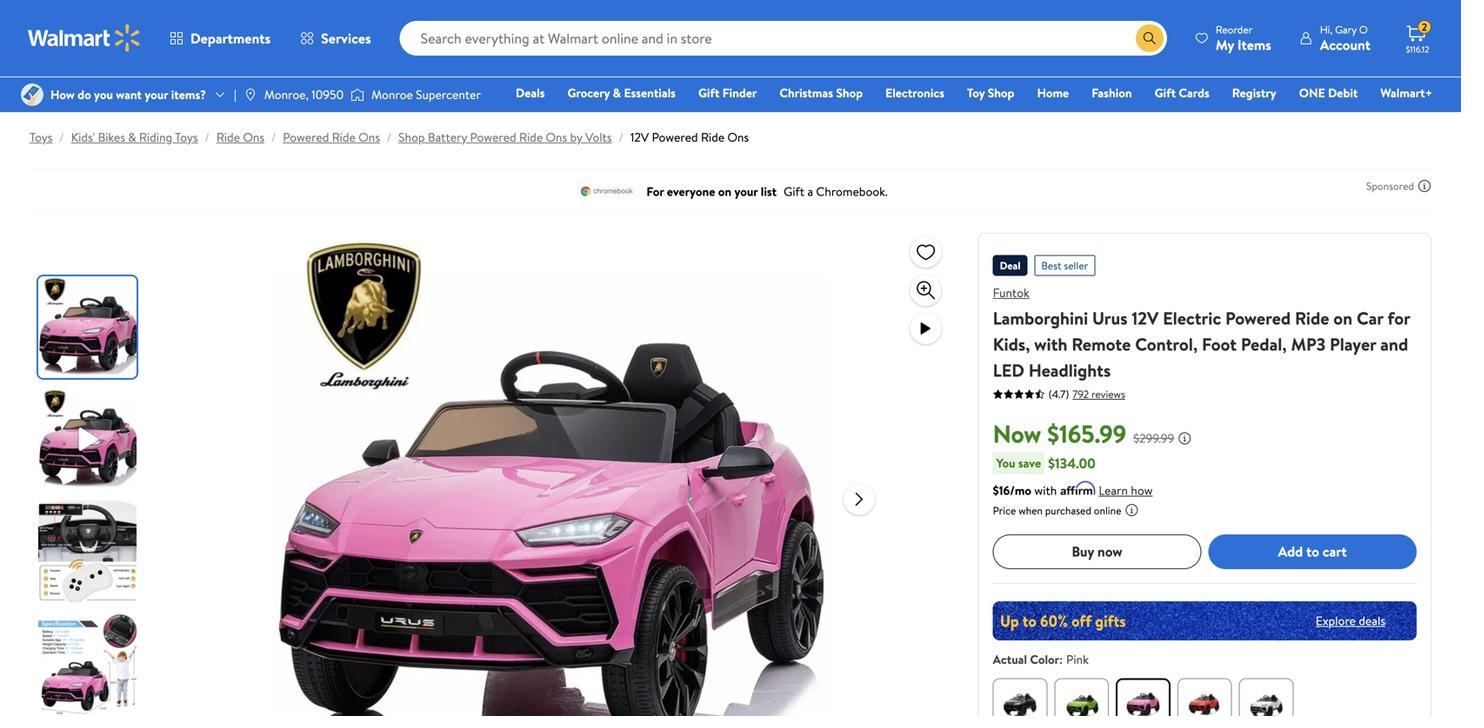 Task type: describe. For each thing, give the bounding box(es) containing it.
deals
[[516, 84, 545, 101]]

(4.7) 792 reviews
[[1049, 387, 1126, 402]]

0 horizontal spatial shop
[[399, 129, 425, 146]]

electronics link
[[878, 84, 953, 102]]

departments button
[[155, 17, 285, 59]]

finder
[[723, 84, 757, 101]]

buy now button
[[993, 535, 1202, 570]]

shop battery powered ride ons by volts link
[[399, 129, 612, 146]]

powered down monroe, 10950
[[283, 129, 329, 146]]

fashion link
[[1084, 84, 1140, 102]]

monroe, 10950
[[264, 86, 344, 103]]

sponsored
[[1367, 179, 1414, 194]]

grocery & essentials
[[568, 84, 676, 101]]

one debit
[[1299, 84, 1358, 101]]

$116.12
[[1406, 43, 1430, 55]]

pink
[[1067, 651, 1089, 668]]

one
[[1299, 84, 1326, 101]]

reorder
[[1216, 22, 1253, 37]]

volts
[[585, 129, 612, 146]]

pedal,
[[1241, 332, 1287, 357]]

gift cards
[[1155, 84, 1210, 101]]

now
[[993, 417, 1042, 451]]

0 vertical spatial 12v
[[631, 129, 649, 146]]

$134.00
[[1048, 454, 1096, 473]]

$16/mo with
[[993, 482, 1057, 499]]

grocery & essentials link
[[560, 84, 684, 102]]

you
[[997, 455, 1016, 472]]

1 horizontal spatial &
[[613, 84, 621, 101]]

now
[[1098, 542, 1123, 562]]

$16/mo
[[993, 482, 1032, 499]]

toys / kids' bikes & riding toys / ride ons / powered ride ons / shop battery powered ride ons by volts / 12v powered ride ons
[[30, 129, 749, 146]]

now $165.99
[[993, 417, 1127, 451]]

|
[[234, 86, 236, 103]]

gift finder link
[[691, 84, 765, 102]]

learn more about strikethrough prices image
[[1178, 432, 1192, 446]]

control,
[[1135, 332, 1198, 357]]

lamborghini urus 12v electric powered ride on car for kids, with remote control, foot pedal, mp3 player and led headlights - image 3 of 6 image
[[38, 501, 140, 603]]

kids'
[[71, 129, 95, 146]]

reviews
[[1092, 387, 1126, 402]]

o
[[1360, 22, 1368, 37]]

gift cards link
[[1147, 84, 1218, 102]]

ride down |
[[216, 129, 240, 146]]

3 / from the left
[[271, 129, 276, 146]]

when
[[1019, 503, 1043, 518]]

lamborghini urus 12v electric powered ride on car for kids, with remote control, foot pedal, mp3 player and led headlights - image 4 of 6 image
[[38, 613, 140, 715]]

explore
[[1316, 613, 1356, 630]]

Walmart Site-Wide search field
[[400, 21, 1167, 56]]

deal
[[1000, 258, 1021, 273]]

Search search field
[[400, 21, 1167, 56]]

account
[[1320, 35, 1371, 54]]

shop for toy shop
[[988, 84, 1015, 101]]

one debit link
[[1292, 84, 1366, 102]]

on
[[1334, 306, 1353, 331]]

mp3
[[1291, 332, 1326, 357]]

toys link
[[30, 129, 53, 146]]

fashion
[[1092, 84, 1132, 101]]

2 with from the top
[[1035, 482, 1057, 499]]

gift finder
[[698, 84, 757, 101]]

for
[[1388, 306, 1411, 331]]

4 / from the left
[[387, 129, 392, 146]]

view video image
[[916, 318, 937, 339]]

zoom image modal image
[[916, 280, 937, 301]]

christmas shop link
[[772, 84, 871, 102]]

monroe,
[[264, 86, 309, 103]]

foot
[[1202, 332, 1237, 357]]

powered inside funtok lamborghini urus 12v electric powered ride on car for kids, with remote control, foot pedal, mp3 player and led headlights
[[1226, 306, 1291, 331]]

:
[[1060, 651, 1063, 668]]

actual color : pink
[[993, 651, 1089, 668]]

online
[[1094, 503, 1122, 518]]

learn how button
[[1099, 482, 1153, 500]]

headlights
[[1029, 358, 1111, 383]]

lamborghini urus 12v electric powered ride on car for kids, with remote control, foot pedal, mp3 player and led headlights - image 2 of 6 image
[[38, 389, 140, 491]]

your
[[145, 86, 168, 103]]

home link
[[1030, 84, 1077, 102]]

seller
[[1064, 258, 1088, 273]]

$165.99
[[1047, 417, 1127, 451]]

(4.7)
[[1049, 387, 1069, 402]]

3 ons from the left
[[546, 129, 567, 146]]

registry
[[1232, 84, 1277, 101]]

legal information image
[[1125, 503, 1139, 517]]

792
[[1073, 387, 1089, 402]]

2 ons from the left
[[359, 129, 380, 146]]

explore deals link
[[1309, 606, 1393, 637]]

best
[[1042, 258, 1062, 273]]

walmart+
[[1381, 84, 1433, 101]]

remote
[[1072, 332, 1131, 357]]

my
[[1216, 35, 1234, 54]]

powered down essentials
[[652, 129, 698, 146]]

want
[[116, 86, 142, 103]]

kids' bikes & riding toys link
[[71, 129, 198, 146]]

lamborghini urus 12v electric powered ride on car for kids, with remote control, foot pedal, mp3 player and led headlights - image 1 of 6 image
[[38, 277, 140, 378]]

add to cart
[[1278, 542, 1347, 562]]

up to sixty percent off deals. shop now. image
[[993, 602, 1417, 641]]

 image for monroe, 10950
[[243, 88, 257, 102]]

christmas shop
[[780, 84, 863, 101]]



Task type: vqa. For each thing, say whether or not it's contained in the screenshot.
middle EBT
no



Task type: locate. For each thing, give the bounding box(es) containing it.
2 horizontal spatial shop
[[988, 84, 1015, 101]]

ride down 10950
[[332, 129, 356, 146]]

price
[[993, 503, 1016, 518]]

add to favorites list, lamborghini urus 12v electric powered ride on car for kids, with remote control, foot pedal, mp3 player and led headlights image
[[916, 241, 937, 263]]

you
[[94, 86, 113, 103]]

4 ons from the left
[[728, 129, 749, 146]]

by
[[570, 129, 583, 146]]

1 with from the top
[[1035, 332, 1068, 357]]

/ right ride ons link on the top left of page
[[271, 129, 276, 146]]

 image left how at the left
[[21, 84, 43, 106]]

powered right battery
[[470, 129, 516, 146]]

0 horizontal spatial toys
[[30, 129, 53, 146]]

next media item image
[[849, 489, 870, 510]]

12v up 'control,'
[[1132, 306, 1159, 331]]

services button
[[285, 17, 386, 59]]

gift
[[698, 84, 720, 101], [1155, 84, 1176, 101]]

buy now
[[1072, 542, 1123, 562]]

2
[[1422, 20, 1428, 35]]

ons down monroe
[[359, 129, 380, 146]]

you save $134.00
[[997, 454, 1096, 473]]

/ left ride ons link on the top left of page
[[205, 129, 210, 146]]

& right bikes
[[128, 129, 136, 146]]

ride inside funtok lamborghini urus 12v electric powered ride on car for kids, with remote control, foot pedal, mp3 player and led headlights
[[1295, 306, 1330, 331]]

how
[[1131, 482, 1153, 499]]

1 gift from the left
[[698, 84, 720, 101]]

gary
[[1335, 22, 1357, 37]]

0 vertical spatial with
[[1035, 332, 1068, 357]]

0 vertical spatial &
[[613, 84, 621, 101]]

cart
[[1323, 542, 1347, 562]]

debit
[[1328, 84, 1358, 101]]

ons
[[243, 129, 264, 146], [359, 129, 380, 146], [546, 129, 567, 146], [728, 129, 749, 146]]

1 vertical spatial &
[[128, 129, 136, 146]]

best seller
[[1042, 258, 1088, 273]]

792 reviews link
[[1069, 387, 1126, 402]]

lamborghini urus 12v electric powered ride on car for kids, with remote control, foot pedal, mp3 player and led headlights image
[[273, 233, 830, 717]]

actual color list
[[990, 675, 1421, 717]]

with inside funtok lamborghini urus 12v electric powered ride on car for kids, with remote control, foot pedal, mp3 player and led headlights
[[1035, 332, 1068, 357]]

shop right toy at the right of page
[[988, 84, 1015, 101]]

riding
[[139, 129, 172, 146]]

gift for gift cards
[[1155, 84, 1176, 101]]

deals
[[1359, 613, 1386, 630]]

gift for gift finder
[[698, 84, 720, 101]]

home
[[1037, 84, 1069, 101]]

1 / from the left
[[60, 129, 64, 146]]

buy
[[1072, 542, 1094, 562]]

2 gift from the left
[[1155, 84, 1176, 101]]

do
[[78, 86, 91, 103]]

1 horizontal spatial 12v
[[1132, 306, 1159, 331]]

toys right riding
[[175, 129, 198, 146]]

reorder my items
[[1216, 22, 1272, 54]]

items?
[[171, 86, 206, 103]]

urus
[[1093, 306, 1128, 331]]

departments
[[191, 29, 271, 48]]

toys
[[30, 129, 53, 146], [175, 129, 198, 146]]

12v right volts
[[631, 129, 649, 146]]

to
[[1307, 542, 1320, 562]]

walmart+ link
[[1373, 84, 1441, 102]]

walmart image
[[28, 24, 141, 52]]

/ down monroe
[[387, 129, 392, 146]]

1 toys from the left
[[30, 129, 53, 146]]

car
[[1357, 306, 1384, 331]]

save
[[1019, 455, 1041, 472]]

funtok
[[993, 284, 1030, 301]]

5 / from the left
[[619, 129, 624, 146]]

2 / from the left
[[205, 129, 210, 146]]

2 toys from the left
[[175, 129, 198, 146]]

explore deals
[[1316, 613, 1386, 630]]

powered ride ons link
[[283, 129, 380, 146]]

monroe
[[372, 86, 413, 103]]

supercenter
[[416, 86, 481, 103]]

 image
[[21, 84, 43, 106], [243, 88, 257, 102]]

toy shop link
[[960, 84, 1023, 102]]

powered up pedal,
[[1226, 306, 1291, 331]]

12v inside funtok lamborghini urus 12v electric powered ride on car for kids, with remote control, foot pedal, mp3 player and led headlights
[[1132, 306, 1159, 331]]

shop for christmas shop
[[836, 84, 863, 101]]

gift left finder
[[698, 84, 720, 101]]

electronics
[[886, 84, 945, 101]]

funtok lamborghini urus 12v electric powered ride on car for kids, with remote control, foot pedal, mp3 player and led headlights
[[993, 284, 1411, 383]]

learn
[[1099, 482, 1128, 499]]

with down lamborghini
[[1035, 332, 1068, 357]]

ons down monroe,
[[243, 129, 264, 146]]

ride ons link
[[216, 129, 264, 146]]

1 vertical spatial 12v
[[1132, 306, 1159, 331]]

1 horizontal spatial shop
[[836, 84, 863, 101]]

0 horizontal spatial 12v
[[631, 129, 649, 146]]

ride
[[216, 129, 240, 146], [332, 129, 356, 146], [519, 129, 543, 146], [701, 129, 725, 146], [1295, 306, 1330, 331]]

toy
[[967, 84, 985, 101]]

services
[[321, 29, 371, 48]]

purchased
[[1045, 503, 1092, 518]]

toy shop
[[967, 84, 1015, 101]]

& right grocery
[[613, 84, 621, 101]]

 image for how do you want your items?
[[21, 84, 43, 106]]

search icon image
[[1143, 31, 1157, 45]]

registry link
[[1225, 84, 1285, 102]]

gift left cards
[[1155, 84, 1176, 101]]

ride up mp3
[[1295, 306, 1330, 331]]

hi,
[[1320, 22, 1333, 37]]

/ right toys 'link' on the left of page
[[60, 129, 64, 146]]

ons left by
[[546, 129, 567, 146]]

1 horizontal spatial  image
[[243, 88, 257, 102]]

0 horizontal spatial  image
[[21, 84, 43, 106]]

lamborghini
[[993, 306, 1088, 331]]

cards
[[1179, 84, 1210, 101]]

0 horizontal spatial &
[[128, 129, 136, 146]]

0 horizontal spatial gift
[[698, 84, 720, 101]]

1 ons from the left
[[243, 129, 264, 146]]

 image right |
[[243, 88, 257, 102]]

ad disclaimer and feedback image
[[1418, 179, 1432, 193]]

deals link
[[508, 84, 553, 102]]

learn how
[[1099, 482, 1153, 499]]

led
[[993, 358, 1025, 383]]

kids,
[[993, 332, 1030, 357]]

price when purchased online
[[993, 503, 1122, 518]]

 image
[[351, 86, 365, 104]]

&
[[613, 84, 621, 101], [128, 129, 136, 146]]

$299.99
[[1134, 430, 1175, 447]]

hi, gary o account
[[1320, 22, 1371, 54]]

bikes
[[98, 129, 125, 146]]

shop right christmas
[[836, 84, 863, 101]]

shop
[[836, 84, 863, 101], [988, 84, 1015, 101], [399, 129, 425, 146]]

1 horizontal spatial gift
[[1155, 84, 1176, 101]]

10950
[[312, 86, 344, 103]]

ride down gift finder link
[[701, 129, 725, 146]]

color
[[1030, 651, 1060, 668]]

player
[[1330, 332, 1377, 357]]

/ right volts
[[619, 129, 624, 146]]

1 horizontal spatial toys
[[175, 129, 198, 146]]

and
[[1381, 332, 1409, 357]]

affirm image
[[1061, 481, 1096, 495]]

grocery
[[568, 84, 610, 101]]

powered
[[283, 129, 329, 146], [470, 129, 516, 146], [652, 129, 698, 146], [1226, 306, 1291, 331]]

actual
[[993, 651, 1027, 668]]

toys left kids'
[[30, 129, 53, 146]]

ons down finder
[[728, 129, 749, 146]]

monroe supercenter
[[372, 86, 481, 103]]

shop left battery
[[399, 129, 425, 146]]

ride down deals link
[[519, 129, 543, 146]]

with up price when purchased online
[[1035, 482, 1057, 499]]

1 vertical spatial with
[[1035, 482, 1057, 499]]



